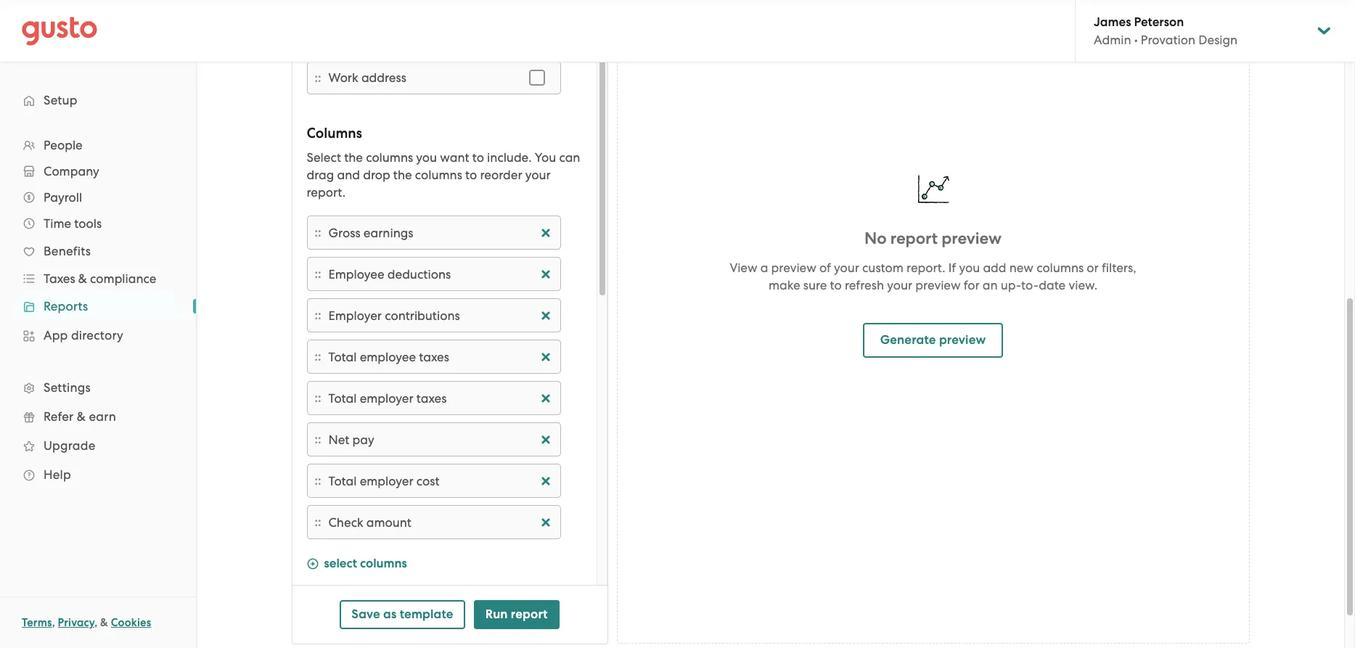 Task type: locate. For each thing, give the bounding box(es) containing it.
select the columns you want to include. you can drag and drop the columns to reorder your report.
[[307, 150, 580, 200]]

::
[[315, 70, 321, 85], [315, 225, 321, 240], [315, 266, 321, 282], [315, 308, 321, 323], [315, 349, 321, 364], [315, 391, 321, 406], [315, 432, 321, 447], [315, 473, 321, 489], [315, 515, 321, 530]]

report right run
[[511, 607, 548, 622]]

generate preview button
[[863, 323, 1004, 358]]

0 vertical spatial report
[[891, 228, 938, 248]]

james
[[1094, 15, 1131, 30]]

0 vertical spatial taxes
[[419, 350, 449, 364]]

2 :: from the top
[[315, 225, 321, 240]]

0 vertical spatial your
[[525, 168, 551, 182]]

report inside button
[[511, 607, 548, 622]]

:: left employee
[[315, 349, 321, 364]]

view
[[730, 260, 758, 275]]

:: for net pay
[[315, 432, 321, 447]]

9 :: from the top
[[315, 515, 321, 530]]

0 vertical spatial employer
[[360, 391, 414, 405]]

5 :: from the top
[[315, 349, 321, 364]]

•
[[1135, 33, 1138, 47]]

terms
[[22, 616, 52, 629]]

deductions
[[388, 267, 451, 281]]

privacy link
[[58, 616, 95, 629]]

1 horizontal spatial report
[[891, 228, 938, 248]]

if
[[949, 260, 956, 275]]

:: left total employer cost
[[315, 473, 321, 489]]

None checkbox
[[521, 62, 553, 94]]

,
[[52, 616, 55, 629], [95, 616, 98, 629]]

columns
[[366, 150, 413, 165], [415, 168, 462, 182], [1037, 260, 1084, 275], [360, 556, 407, 571]]

0 horizontal spatial report.
[[307, 185, 346, 200]]

1 horizontal spatial you
[[959, 260, 980, 275]]

taxes down contributions
[[419, 350, 449, 364]]

taxes
[[419, 350, 449, 364], [417, 391, 447, 405]]

3 total from the top
[[329, 474, 357, 488]]

taxes down total employee taxes
[[417, 391, 447, 405]]

the
[[344, 150, 363, 165], [393, 168, 412, 182]]

& right taxes
[[78, 272, 87, 286]]

column content element
[[329, 224, 553, 241], [329, 265, 553, 283], [329, 307, 553, 324], [329, 348, 553, 366], [329, 390, 553, 407], [329, 431, 553, 448], [329, 472, 553, 490], [329, 514, 553, 531]]

:: left employee at the top of page
[[315, 266, 321, 282]]

columns up date
[[1037, 260, 1084, 275]]

column content element down total employee taxes
[[329, 390, 553, 407]]

column content element down deductions on the top of page
[[329, 307, 553, 324]]

2 vertical spatial total
[[329, 474, 357, 488]]

setup link
[[15, 87, 182, 113]]

columns
[[307, 125, 362, 142]]

the up and
[[344, 150, 363, 165]]

people
[[44, 138, 83, 152]]

1 vertical spatial employer
[[360, 474, 414, 488]]

report for no
[[891, 228, 938, 248]]

taxes for total employer taxes
[[417, 391, 447, 405]]

0 vertical spatial the
[[344, 150, 363, 165]]

& left earn
[[77, 409, 86, 424]]

home image
[[22, 16, 97, 45]]

preview inside button
[[939, 332, 986, 347]]

:: left "employer"
[[315, 308, 321, 323]]

1 horizontal spatial the
[[393, 168, 412, 182]]

report. inside select the columns you want to include. you can drag and drop the columns to reorder your report.
[[307, 185, 346, 200]]

design
[[1199, 33, 1238, 47]]

1 vertical spatial you
[[959, 260, 980, 275]]

save
[[352, 607, 380, 622]]

for
[[964, 278, 980, 292]]

4 column content element from the top
[[329, 348, 553, 366]]

0 vertical spatial to
[[472, 150, 484, 165]]

you right if
[[959, 260, 980, 275]]

0 horizontal spatial ,
[[52, 616, 55, 629]]

0 horizontal spatial your
[[525, 168, 551, 182]]

:: left gross
[[315, 225, 321, 240]]

0 vertical spatial report.
[[307, 185, 346, 200]]

tools
[[74, 216, 102, 231]]

1 vertical spatial total
[[329, 391, 357, 405]]

0 horizontal spatial you
[[416, 150, 437, 165]]

& left cookies button
[[100, 616, 108, 629]]

1 column content element from the top
[[329, 224, 553, 241]]

column content element down contributions
[[329, 348, 553, 366]]

james peterson admin • provation design
[[1094, 15, 1238, 47]]

2 vertical spatial your
[[887, 278, 913, 292]]

upgrade link
[[15, 433, 182, 459]]

& for compliance
[[78, 272, 87, 286]]

1 horizontal spatial report.
[[907, 260, 946, 275]]

5 column content element from the top
[[329, 390, 553, 407]]

cost
[[417, 474, 440, 488]]

cookies
[[111, 616, 151, 629]]

2 , from the left
[[95, 616, 98, 629]]

1 vertical spatial &
[[77, 409, 86, 424]]

the right drop
[[393, 168, 412, 182]]

settings link
[[15, 375, 182, 401]]

gross earnings
[[329, 225, 413, 240]]

your right of
[[834, 260, 860, 275]]

&
[[78, 272, 87, 286], [77, 409, 86, 424], [100, 616, 108, 629]]

column content element up contributions
[[329, 265, 553, 283]]

columns down amount
[[360, 556, 407, 571]]

8 :: from the top
[[315, 473, 321, 489]]

1 vertical spatial report
[[511, 607, 548, 622]]

reports link
[[15, 293, 182, 319]]

refer & earn link
[[15, 404, 182, 430]]

as
[[383, 607, 397, 622]]

company
[[44, 164, 99, 179]]

to down of
[[830, 278, 842, 292]]

0 horizontal spatial report
[[511, 607, 548, 622]]

report right no
[[891, 228, 938, 248]]

payroll button
[[15, 184, 182, 211]]

list
[[0, 132, 196, 489]]

2 vertical spatial to
[[830, 278, 842, 292]]

:: for gross earnings
[[315, 225, 321, 240]]

your down you
[[525, 168, 551, 182]]

0 vertical spatial &
[[78, 272, 87, 286]]

you left want
[[416, 150, 437, 165]]

preview right "generate"
[[939, 332, 986, 347]]

setup
[[44, 93, 77, 107]]

total down "employer"
[[329, 350, 357, 364]]

view.
[[1069, 278, 1098, 292]]

you inside view a preview of your custom report. if you add new columns or filters, make sure to refresh your preview for an up-to-date view.
[[959, 260, 980, 275]]

1 vertical spatial taxes
[[417, 391, 447, 405]]

employer down employee
[[360, 391, 414, 405]]

want
[[440, 150, 469, 165]]

1 employer from the top
[[360, 391, 414, 405]]

column content element down the cost
[[329, 514, 553, 531]]

1 vertical spatial your
[[834, 260, 860, 275]]

4 :: from the top
[[315, 308, 321, 323]]

column content element up the cost
[[329, 431, 553, 448]]

3 :: from the top
[[315, 266, 321, 282]]

terms link
[[22, 616, 52, 629]]

reorder
[[480, 168, 522, 182]]

report. down drag
[[307, 185, 346, 200]]

no report preview
[[865, 228, 1002, 248]]

total
[[329, 350, 357, 364], [329, 391, 357, 405], [329, 474, 357, 488]]

, left privacy link
[[52, 616, 55, 629]]

1 vertical spatial report.
[[907, 260, 946, 275]]

1 total from the top
[[329, 350, 357, 364]]

drop
[[363, 168, 390, 182]]

6 column content element from the top
[[329, 431, 553, 448]]

1 vertical spatial the
[[393, 168, 412, 182]]

new
[[1010, 260, 1034, 275]]

2 column content element from the top
[[329, 265, 553, 283]]

columns down want
[[415, 168, 462, 182]]

:: left work
[[315, 70, 321, 85]]

time tools button
[[15, 211, 182, 237]]

report. left if
[[907, 260, 946, 275]]

, left cookies
[[95, 616, 98, 629]]

your down custom
[[887, 278, 913, 292]]

6 :: from the top
[[315, 391, 321, 406]]

preview up make
[[771, 260, 817, 275]]

you
[[416, 150, 437, 165], [959, 260, 980, 275]]

your
[[525, 168, 551, 182], [834, 260, 860, 275], [887, 278, 913, 292]]

check amount
[[329, 515, 412, 530]]

address
[[361, 70, 407, 85]]

1 horizontal spatial ,
[[95, 616, 98, 629]]

column content element up deductions on the top of page
[[329, 224, 553, 241]]

report.
[[307, 185, 346, 200], [907, 260, 946, 275]]

0 vertical spatial total
[[329, 350, 357, 364]]

total employee taxes
[[329, 350, 449, 364]]

net
[[329, 432, 349, 447]]

:: left net at the bottom of the page
[[315, 432, 321, 447]]

to right want
[[472, 150, 484, 165]]

employer left the cost
[[360, 474, 414, 488]]

to inside view a preview of your custom report. if you add new columns or filters, make sure to refresh your preview for an up-to-date view.
[[830, 278, 842, 292]]

8 column content element from the top
[[329, 514, 553, 531]]

7 :: from the top
[[315, 432, 321, 447]]

& inside dropdown button
[[78, 272, 87, 286]]

reports
[[44, 299, 88, 314]]

employer
[[360, 391, 414, 405], [360, 474, 414, 488]]

2 employer from the top
[[360, 474, 414, 488]]

column content element up amount
[[329, 472, 553, 490]]

7 column content element from the top
[[329, 472, 553, 490]]

total up net at the bottom of the page
[[329, 391, 357, 405]]

:: left total employer taxes
[[315, 391, 321, 406]]

2 total from the top
[[329, 391, 357, 405]]

benefits
[[44, 244, 91, 258]]

to down want
[[465, 168, 477, 182]]

column content element containing total employer cost
[[329, 472, 553, 490]]

3 column content element from the top
[[329, 307, 553, 324]]

admin
[[1094, 33, 1132, 47]]

2 horizontal spatial your
[[887, 278, 913, 292]]

report
[[891, 228, 938, 248], [511, 607, 548, 622]]

0 vertical spatial you
[[416, 150, 437, 165]]

:: left check
[[315, 515, 321, 530]]

1 :: from the top
[[315, 70, 321, 85]]

total for total employer taxes
[[329, 391, 357, 405]]

total up check
[[329, 474, 357, 488]]

list containing people
[[0, 132, 196, 489]]

preview
[[942, 228, 1002, 248], [771, 260, 817, 275], [916, 278, 961, 292], [939, 332, 986, 347]]



Task type: vqa. For each thing, say whether or not it's contained in the screenshot.
the No
yes



Task type: describe. For each thing, give the bounding box(es) containing it.
total for total employee taxes
[[329, 350, 357, 364]]

1 horizontal spatial your
[[834, 260, 860, 275]]

net pay
[[329, 432, 375, 447]]

upgrade
[[44, 439, 95, 453]]

time tools
[[44, 216, 102, 231]]

column content element containing net pay
[[329, 431, 553, 448]]

total employer cost
[[329, 474, 440, 488]]

of
[[820, 260, 831, 275]]

report for run
[[511, 607, 548, 622]]

earnings
[[364, 225, 413, 240]]

:: for total employer cost
[[315, 473, 321, 489]]

employer
[[329, 308, 382, 323]]

time
[[44, 216, 71, 231]]

select
[[324, 556, 357, 571]]

cookies button
[[111, 614, 151, 632]]

employer for cost
[[360, 474, 414, 488]]

total for total employer cost
[[329, 474, 357, 488]]

:: for employer contributions
[[315, 308, 321, 323]]

settings
[[44, 380, 91, 395]]

employer contributions
[[329, 308, 460, 323]]

1 , from the left
[[52, 616, 55, 629]]

an
[[983, 278, 998, 292]]

total employer taxes
[[329, 391, 447, 405]]

gross
[[329, 225, 361, 240]]

drag
[[307, 168, 334, 182]]

make
[[769, 278, 800, 292]]

your inside select the columns you want to include. you can drag and drop the columns to reorder your report.
[[525, 168, 551, 182]]

help link
[[15, 462, 182, 488]]

filters,
[[1102, 260, 1137, 275]]

report. inside view a preview of your custom report. if you add new columns or filters, make sure to refresh your preview for an up-to-date view.
[[907, 260, 946, 275]]

benefits link
[[15, 238, 182, 264]]

to-
[[1022, 278, 1039, 292]]

column content element containing check amount
[[329, 514, 553, 531]]

1 vertical spatial to
[[465, 168, 477, 182]]

view a preview of your custom report. if you add new columns or filters, make sure to refresh your preview for an up-to-date view.
[[730, 260, 1137, 292]]

taxes
[[44, 272, 75, 286]]

company button
[[15, 158, 182, 184]]

select columns button
[[307, 555, 407, 575]]

column content element containing employee deductions
[[329, 265, 553, 283]]

people button
[[15, 132, 182, 158]]

2 vertical spatial &
[[100, 616, 108, 629]]

columns inside select columns button
[[360, 556, 407, 571]]

work address
[[329, 70, 407, 85]]

:: for employee deductions
[[315, 266, 321, 282]]

peterson
[[1135, 15, 1184, 30]]

0 horizontal spatial the
[[344, 150, 363, 165]]

:: for work address
[[315, 70, 321, 85]]

preview up if
[[942, 228, 1002, 248]]

template
[[400, 607, 454, 622]]

& for earn
[[77, 409, 86, 424]]

taxes & compliance button
[[15, 266, 182, 292]]

date
[[1039, 278, 1066, 292]]

column content element containing employer contributions
[[329, 307, 553, 324]]

preview down if
[[916, 278, 961, 292]]

column content element containing total employee taxes
[[329, 348, 553, 366]]

sure
[[804, 278, 827, 292]]

employee
[[329, 267, 384, 281]]

generate
[[880, 332, 936, 347]]

terms , privacy , & cookies
[[22, 616, 151, 629]]

employer for taxes
[[360, 391, 414, 405]]

you inside select the columns you want to include. you can drag and drop the columns to reorder your report.
[[416, 150, 437, 165]]

employee deductions
[[329, 267, 451, 281]]

or
[[1087, 260, 1099, 275]]

help
[[44, 468, 71, 482]]

pay
[[353, 432, 375, 447]]

contributions
[[385, 308, 460, 323]]

app directory
[[44, 328, 123, 343]]

and
[[337, 168, 360, 182]]

amount
[[367, 515, 412, 530]]

add
[[983, 260, 1007, 275]]

columns up drop
[[366, 150, 413, 165]]

refresh
[[845, 278, 884, 292]]

employee
[[360, 350, 416, 364]]

taxes for total employee taxes
[[419, 350, 449, 364]]

refer & earn
[[44, 409, 116, 424]]

up-
[[1001, 278, 1022, 292]]

:: for check amount
[[315, 515, 321, 530]]

run report
[[486, 607, 548, 622]]

provation
[[1141, 33, 1196, 47]]

:: for total employee taxes
[[315, 349, 321, 364]]

run
[[486, 607, 508, 622]]

column content element containing gross earnings
[[329, 224, 553, 241]]

refer
[[44, 409, 74, 424]]

earn
[[89, 409, 116, 424]]

run report button
[[474, 600, 560, 629]]

column content element containing total employer taxes
[[329, 390, 553, 407]]

compliance
[[90, 272, 156, 286]]

generate preview
[[880, 332, 986, 347]]

module__icon___go7vc image
[[307, 558, 318, 570]]

columns inside view a preview of your custom report. if you add new columns or filters, make sure to refresh your preview for an up-to-date view.
[[1037, 260, 1084, 275]]

save as template button
[[340, 600, 465, 629]]

a
[[761, 260, 768, 275]]

app
[[44, 328, 68, 343]]

directory
[[71, 328, 123, 343]]

custom
[[863, 260, 904, 275]]

can
[[559, 150, 580, 165]]

check
[[329, 515, 363, 530]]

privacy
[[58, 616, 95, 629]]

taxes & compliance
[[44, 272, 156, 286]]

work
[[329, 70, 358, 85]]

:: for total employer taxes
[[315, 391, 321, 406]]

select columns
[[324, 556, 407, 571]]

save as template
[[352, 607, 454, 622]]

gusto navigation element
[[0, 62, 196, 513]]



